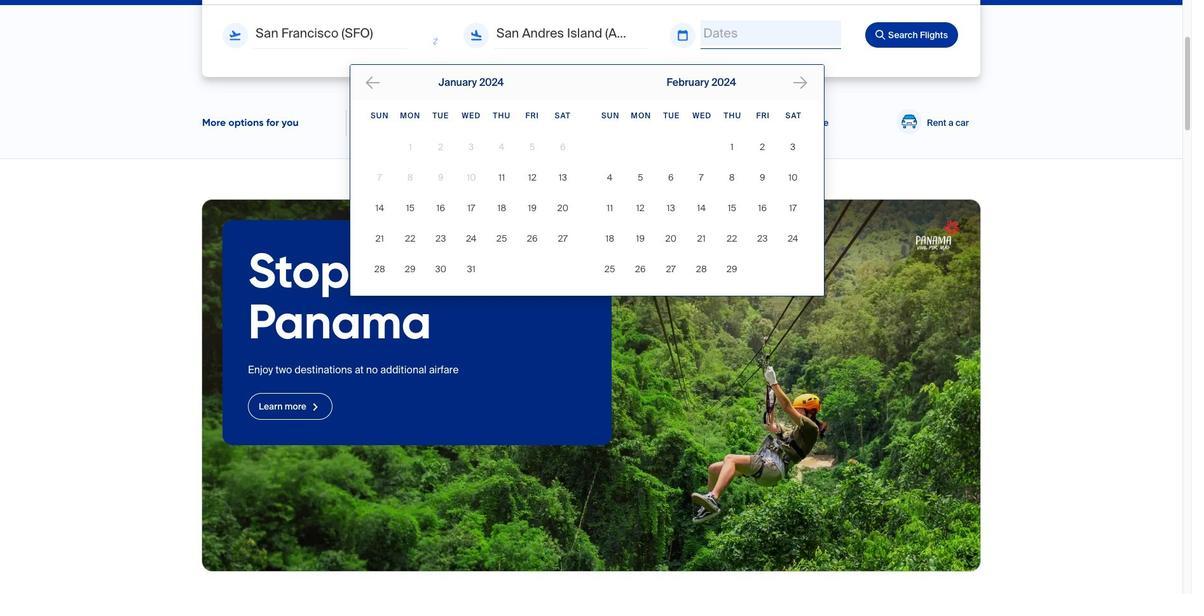 Task type: locate. For each thing, give the bounding box(es) containing it.
businessseat.svg image
[[405, 110, 431, 136]]

Origin text field
[[253, 20, 408, 46]]

application
[[349, 65, 1193, 314]]

tc_icon_circle.svg image
[[588, 108, 613, 134]]

previous image
[[366, 76, 381, 92]]

car.svg image
[[897, 108, 922, 134]]

product tall image image
[[202, 200, 981, 571]]



Task type: describe. For each thing, give the bounding box(es) containing it.
insurance.svg image
[[732, 108, 758, 134]]

below you will find options to complement your next trip. element
[[202, 115, 299, 130]]

application inside bookingpanelcontainerwcag 'element'
[[349, 65, 1193, 314]]

Destination text field
[[494, 20, 648, 46]]

march image
[[794, 76, 809, 92]]

bookingpanelcontainerwcag element
[[202, 0, 1193, 314]]

Dates text field
[[701, 20, 842, 46]]



